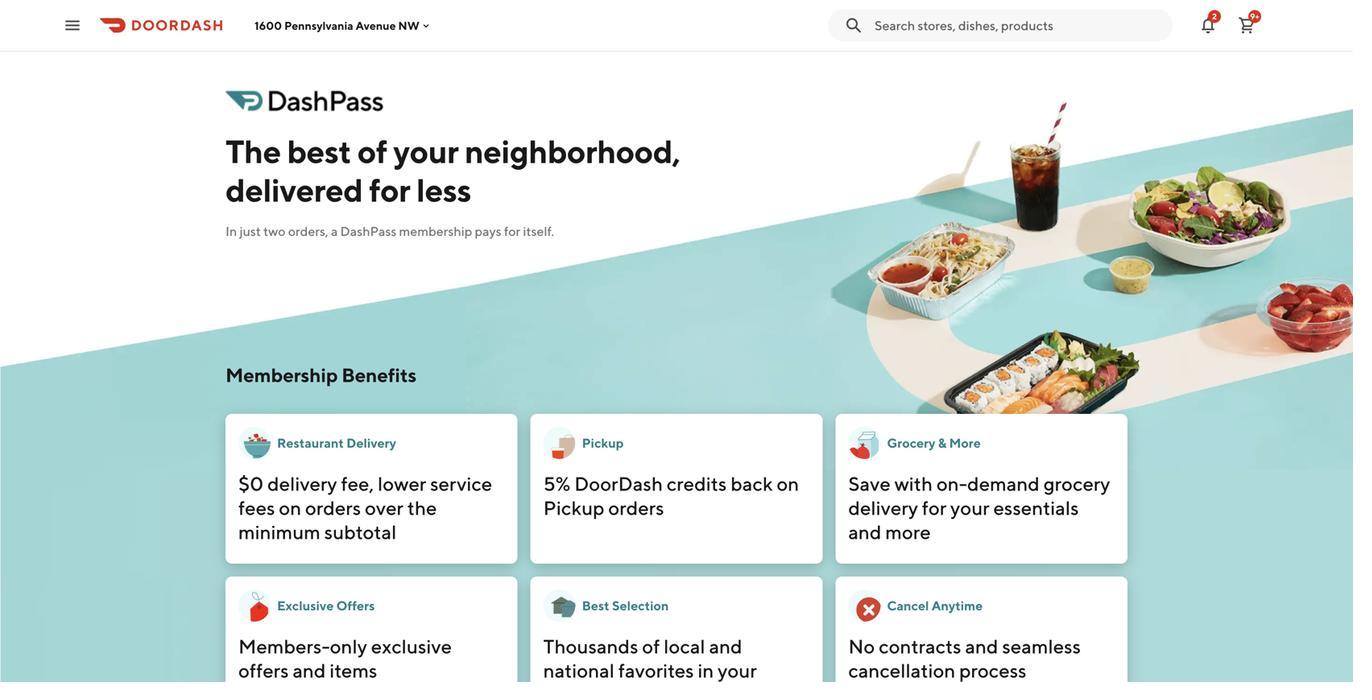 Task type: describe. For each thing, give the bounding box(es) containing it.
process
[[960, 659, 1027, 682]]

delivered
[[226, 171, 363, 209]]

just
[[240, 224, 261, 239]]

lower
[[378, 473, 426, 495]]

essentials
[[994, 497, 1079, 520]]

cancel anytime
[[887, 598, 983, 613]]

offers
[[336, 598, 375, 613]]

over
[[365, 497, 404, 520]]

orders,
[[288, 224, 329, 239]]

1 items, open order cart image
[[1237, 16, 1257, 35]]

subtotal
[[324, 521, 397, 544]]

9+ button
[[1231, 9, 1263, 41]]

9+
[[1251, 12, 1260, 21]]

best selection
[[582, 598, 669, 613]]

1600 pennsylvania avenue nw button
[[255, 19, 432, 32]]

on-
[[937, 473, 968, 495]]

delivery inside save with on-demand grocery delivery for your essentials and more
[[849, 497, 918, 520]]

members-only exclusive offers and items
[[238, 635, 452, 682]]

your inside the best of your neighborhood, delivered for less
[[393, 132, 459, 170]]

cancellation
[[849, 659, 956, 682]]

delivery
[[347, 435, 396, 451]]

pickup inside '5% doordash credits back on pickup orders'
[[544, 497, 605, 520]]

best
[[287, 132, 351, 170]]

exclusive
[[277, 598, 334, 613]]

benefits
[[342, 364, 417, 387]]

1600 pennsylvania avenue nw
[[255, 19, 420, 32]]

1600
[[255, 19, 282, 32]]

less
[[417, 171, 471, 209]]

minimum
[[238, 521, 321, 544]]

$0
[[238, 473, 264, 495]]

national
[[544, 659, 615, 682]]

back
[[731, 473, 773, 495]]

only
[[330, 635, 367, 658]]

nw
[[398, 19, 420, 32]]

members-
[[238, 635, 330, 658]]

two
[[263, 224, 286, 239]]

save
[[849, 473, 891, 495]]

dashpass
[[340, 224, 397, 239]]

best
[[582, 598, 610, 613]]

and inside members-only exclusive offers and items
[[293, 659, 326, 682]]

credits
[[667, 473, 727, 495]]

pays
[[475, 224, 502, 239]]

restaurant delivery
[[277, 435, 396, 451]]

contracts
[[879, 635, 962, 658]]

of inside the best of your neighborhood, delivered for less
[[357, 132, 387, 170]]

exclusive
[[371, 635, 452, 658]]

and inside thousands of local and national favorites in you
[[709, 635, 742, 658]]

on inside $0 delivery fee, lower service fees on orders over the minimum subtotal
[[279, 497, 301, 520]]

fee,
[[341, 473, 374, 495]]

exclusive offers
[[277, 598, 375, 613]]

membership
[[399, 224, 472, 239]]



Task type: locate. For each thing, give the bounding box(es) containing it.
delivery down save
[[849, 497, 918, 520]]

restaurant
[[277, 435, 344, 451]]

your inside save with on-demand grocery delivery for your essentials and more
[[951, 497, 990, 520]]

0 horizontal spatial for
[[369, 171, 410, 209]]

0 horizontal spatial of
[[357, 132, 387, 170]]

1 horizontal spatial your
[[951, 497, 990, 520]]

your
[[393, 132, 459, 170], [951, 497, 990, 520]]

0 vertical spatial pickup
[[582, 435, 624, 451]]

thousands
[[544, 635, 638, 658]]

thousands of local and national favorites in you
[[544, 635, 757, 682]]

for for the
[[369, 171, 410, 209]]

anytime
[[932, 598, 983, 613]]

no contracts and seamless cancellation process
[[849, 635, 1081, 682]]

2
[[1213, 12, 1217, 21]]

and up in
[[709, 635, 742, 658]]

notification bell image
[[1199, 16, 1218, 35]]

on up minimum
[[279, 497, 301, 520]]

orders inside $0 delivery fee, lower service fees on orders over the minimum subtotal
[[305, 497, 361, 520]]

pennsylvania
[[284, 19, 353, 32]]

0 vertical spatial for
[[369, 171, 410, 209]]

of right best
[[357, 132, 387, 170]]

demand
[[968, 473, 1040, 495]]

more
[[949, 435, 981, 451]]

favorites
[[619, 659, 694, 682]]

1 horizontal spatial for
[[504, 224, 521, 239]]

5% doordash credits back on pickup orders
[[544, 473, 799, 520]]

and left more
[[849, 521, 882, 544]]

2 horizontal spatial for
[[922, 497, 947, 520]]

1 horizontal spatial orders
[[608, 497, 664, 520]]

a
[[331, 224, 338, 239]]

1 vertical spatial of
[[642, 635, 660, 658]]

grocery & more
[[887, 435, 981, 451]]

0 horizontal spatial orders
[[305, 497, 361, 520]]

on inside '5% doordash credits back on pickup orders'
[[777, 473, 799, 495]]

for down on-
[[922, 497, 947, 520]]

0 vertical spatial delivery
[[267, 473, 337, 495]]

offers
[[238, 659, 289, 682]]

the
[[407, 497, 437, 520]]

local
[[664, 635, 705, 658]]

your down on-
[[951, 497, 990, 520]]

orders inside '5% doordash credits back on pickup orders'
[[608, 497, 664, 520]]

service
[[430, 473, 492, 495]]

neighborhood,
[[465, 132, 681, 170]]

$0 delivery fee, lower service fees on orders over the minimum subtotal
[[238, 473, 492, 544]]

membership benefits
[[226, 364, 417, 387]]

with
[[895, 473, 933, 495]]

1 horizontal spatial on
[[777, 473, 799, 495]]

on
[[777, 473, 799, 495], [279, 497, 301, 520]]

orders
[[305, 497, 361, 520], [608, 497, 664, 520]]

of
[[357, 132, 387, 170], [642, 635, 660, 658]]

delivery inside $0 delivery fee, lower service fees on orders over the minimum subtotal
[[267, 473, 337, 495]]

0 vertical spatial your
[[393, 132, 459, 170]]

save with on-demand grocery delivery for your essentials and more
[[849, 473, 1111, 544]]

grocery
[[887, 435, 936, 451]]

2 orders from the left
[[608, 497, 664, 520]]

in
[[698, 659, 714, 682]]

for
[[369, 171, 410, 209], [504, 224, 521, 239], [922, 497, 947, 520]]

no
[[849, 635, 875, 658]]

open menu image
[[63, 16, 82, 35]]

and inside no contracts and seamless cancellation process
[[965, 635, 999, 658]]

0 vertical spatial of
[[357, 132, 387, 170]]

doordash
[[574, 473, 663, 495]]

on right back
[[777, 473, 799, 495]]

avenue
[[356, 19, 396, 32]]

Store search: begin typing to search for stores available on DoorDash text field
[[875, 17, 1163, 34]]

and down members-
[[293, 659, 326, 682]]

your up less
[[393, 132, 459, 170]]

1 orders from the left
[[305, 497, 361, 520]]

0 horizontal spatial on
[[279, 497, 301, 520]]

2 vertical spatial for
[[922, 497, 947, 520]]

in just two orders, a dashpass membership pays for itself.
[[226, 224, 554, 239]]

seamless
[[1003, 635, 1081, 658]]

selection
[[612, 598, 669, 613]]

membership
[[226, 364, 338, 387]]

0 vertical spatial on
[[777, 473, 799, 495]]

orders down doordash
[[608, 497, 664, 520]]

more
[[886, 521, 931, 544]]

orders down fee, at the bottom left of the page
[[305, 497, 361, 520]]

for inside save with on-demand grocery delivery for your essentials and more
[[922, 497, 947, 520]]

pickup down 5%
[[544, 497, 605, 520]]

of inside thousands of local and national favorites in you
[[642, 635, 660, 658]]

&
[[938, 435, 947, 451]]

1 vertical spatial on
[[279, 497, 301, 520]]

0 horizontal spatial your
[[393, 132, 459, 170]]

for up in just two orders, a dashpass membership pays for itself.
[[369, 171, 410, 209]]

1 horizontal spatial delivery
[[849, 497, 918, 520]]

cancel
[[887, 598, 929, 613]]

delivery
[[267, 473, 337, 495], [849, 497, 918, 520]]

and
[[849, 521, 882, 544], [709, 635, 742, 658], [965, 635, 999, 658], [293, 659, 326, 682]]

1 horizontal spatial of
[[642, 635, 660, 658]]

0 horizontal spatial delivery
[[267, 473, 337, 495]]

for right pays
[[504, 224, 521, 239]]

pickup up doordash
[[582, 435, 624, 451]]

1 vertical spatial for
[[504, 224, 521, 239]]

pickup
[[582, 435, 624, 451], [544, 497, 605, 520]]

the
[[226, 132, 281, 170]]

delivery down restaurant
[[267, 473, 337, 495]]

1 vertical spatial delivery
[[849, 497, 918, 520]]

for inside the best of your neighborhood, delivered for less
[[369, 171, 410, 209]]

5%
[[544, 473, 571, 495]]

of up favorites
[[642, 635, 660, 658]]

grocery
[[1044, 473, 1111, 495]]

itself.
[[523, 224, 554, 239]]

in
[[226, 224, 237, 239]]

and up process
[[965, 635, 999, 658]]

fees
[[238, 497, 275, 520]]

for for save
[[922, 497, 947, 520]]

1 vertical spatial your
[[951, 497, 990, 520]]

items
[[330, 659, 377, 682]]

and inside save with on-demand grocery delivery for your essentials and more
[[849, 521, 882, 544]]

1 vertical spatial pickup
[[544, 497, 605, 520]]

the best of your neighborhood, delivered for less
[[226, 132, 681, 209]]



Task type: vqa. For each thing, say whether or not it's contained in the screenshot.
Open Menu ICON
yes



